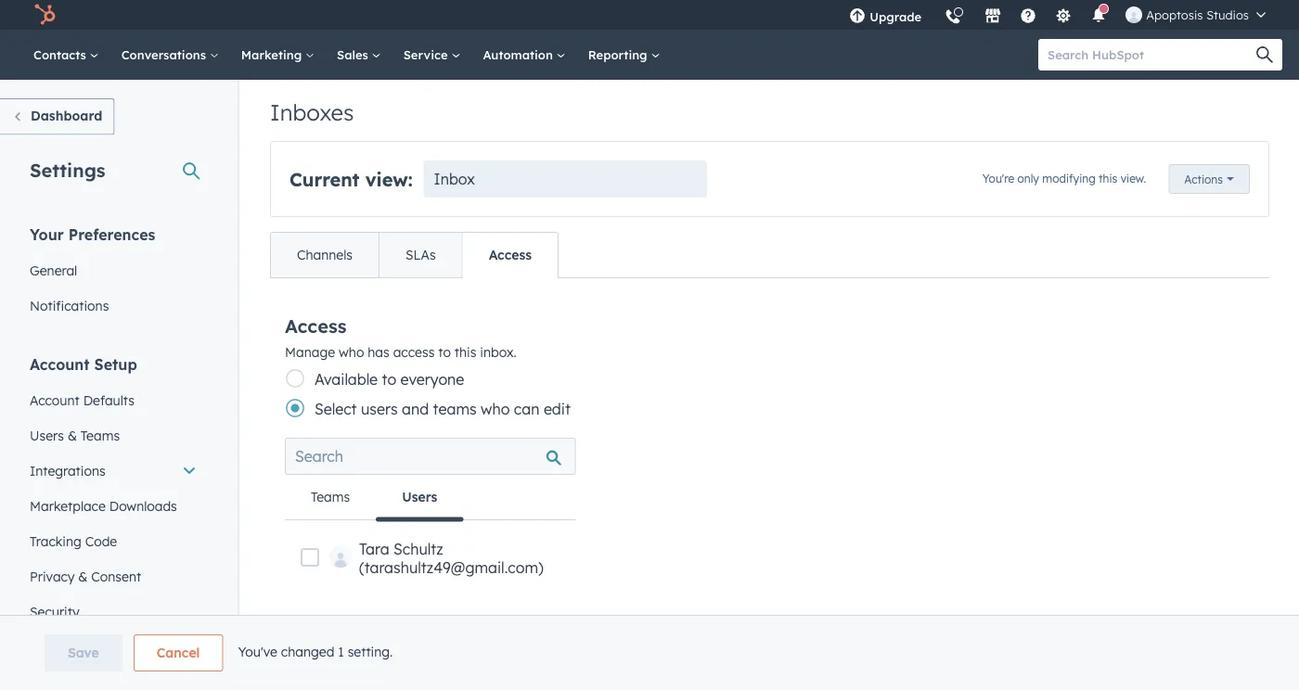 Task type: describe. For each thing, give the bounding box(es) containing it.
search button
[[1248, 39, 1283, 71]]

Search HubSpot search field
[[1039, 39, 1266, 71]]

privacy & consent link
[[19, 559, 208, 595]]

save
[[68, 645, 99, 661]]

apoptosis studios
[[1147, 7, 1249, 22]]

setup
[[94, 355, 137, 374]]

modifying
[[1043, 171, 1096, 185]]

account defaults
[[30, 392, 135, 408]]

select users and teams who can edit
[[315, 400, 571, 419]]

slas link
[[379, 233, 462, 278]]

service link
[[392, 30, 472, 80]]

users for users & teams
[[30, 427, 64, 444]]

teams
[[433, 400, 477, 419]]

integrations button
[[19, 453, 208, 489]]

everyone
[[401, 370, 464, 389]]

this inside 'access manage who has access to this inbox.'
[[455, 344, 477, 361]]

access link
[[462, 233, 558, 278]]

security
[[30, 604, 79, 620]]

users
[[361, 400, 398, 419]]

access manage who has access to this inbox.
[[285, 314, 517, 361]]

teams link
[[285, 475, 376, 520]]

sales
[[337, 47, 372, 62]]

& for users
[[68, 427, 77, 444]]

schultz
[[394, 540, 443, 559]]

sales link
[[326, 30, 392, 80]]

marketing
[[241, 47, 305, 62]]

channels link
[[271, 233, 379, 278]]

view.
[[1121, 171, 1147, 185]]

privacy & consent
[[30, 569, 141, 585]]

tara schultz image
[[1126, 6, 1143, 23]]

select
[[315, 400, 357, 419]]

actions
[[1185, 172, 1223, 186]]

access for access manage who has access to this inbox.
[[285, 314, 347, 337]]

account setup element
[[19, 354, 208, 630]]

has
[[368, 344, 390, 361]]

save button
[[45, 635, 122, 672]]

search image
[[1257, 46, 1274, 63]]

help button
[[1013, 0, 1045, 30]]

access for access
[[489, 247, 532, 263]]

users & teams
[[30, 427, 120, 444]]

1 vertical spatial to
[[382, 370, 397, 389]]

account setup
[[30, 355, 137, 374]]

users & teams link
[[19, 418, 208, 453]]

your preferences
[[30, 225, 155, 244]]

1
[[338, 644, 344, 660]]

available
[[315, 370, 378, 389]]

consent
[[91, 569, 141, 585]]

hubspot image
[[33, 4, 56, 26]]

actions button
[[1169, 164, 1250, 194]]

manage
[[285, 344, 335, 361]]

hubspot link
[[22, 4, 70, 26]]

marketing link
[[230, 30, 326, 80]]

reporting link
[[577, 30, 672, 80]]

notifications
[[30, 298, 109, 314]]

account for account setup
[[30, 355, 90, 374]]

tab list containing teams
[[285, 475, 576, 522]]

channels
[[297, 247, 353, 263]]

preferences
[[68, 225, 155, 244]]

automation
[[483, 47, 557, 62]]

security link
[[19, 595, 208, 630]]

conversations link
[[110, 30, 230, 80]]

who inside 'access manage who has access to this inbox.'
[[339, 344, 364, 361]]

general link
[[19, 253, 208, 288]]

changed
[[281, 644, 335, 660]]

1 vertical spatial who
[[481, 400, 510, 419]]

users link
[[376, 475, 464, 522]]

reporting
[[588, 47, 651, 62]]

automation link
[[472, 30, 577, 80]]

settings link
[[1045, 0, 1083, 30]]

users for users
[[402, 489, 438, 505]]

teams inside teams link
[[311, 489, 350, 505]]

service
[[403, 47, 452, 62]]

privacy
[[30, 569, 75, 585]]

general
[[30, 262, 77, 278]]

view:
[[365, 168, 413, 191]]

your preferences element
[[19, 224, 208, 323]]

tracking
[[30, 533, 81, 550]]

notifications image
[[1091, 8, 1108, 25]]

& for privacy
[[78, 569, 88, 585]]

inbox
[[434, 170, 475, 188]]



Task type: locate. For each thing, give the bounding box(es) containing it.
users down the search search field
[[402, 489, 438, 505]]

data
[[30, 661, 66, 680]]

current view:
[[290, 168, 413, 191]]

1 vertical spatial &
[[78, 569, 88, 585]]

1 horizontal spatial to
[[438, 344, 451, 361]]

who left can
[[481, 400, 510, 419]]

0 vertical spatial account
[[30, 355, 90, 374]]

upgrade image
[[849, 8, 866, 25]]

calling icon button
[[938, 2, 969, 29]]

apoptosis
[[1147, 7, 1204, 22]]

account
[[30, 355, 90, 374], [30, 392, 80, 408]]

1 vertical spatial access
[[285, 314, 347, 337]]

access
[[489, 247, 532, 263], [285, 314, 347, 337]]

account for account defaults
[[30, 392, 80, 408]]

dashboard
[[31, 108, 102, 124]]

marketplaces button
[[974, 0, 1013, 30]]

this left the inbox.
[[455, 344, 477, 361]]

you're
[[983, 171, 1015, 185]]

tracking code
[[30, 533, 117, 550]]

users inside users & teams link
[[30, 427, 64, 444]]

0 vertical spatial users
[[30, 427, 64, 444]]

tara
[[359, 540, 389, 559]]

& inside 'link'
[[78, 569, 88, 585]]

0 horizontal spatial this
[[455, 344, 477, 361]]

0 horizontal spatial &
[[68, 427, 77, 444]]

access
[[393, 344, 435, 361]]

inbox.
[[480, 344, 517, 361]]

to
[[438, 344, 451, 361], [382, 370, 397, 389]]

studios
[[1207, 7, 1249, 22]]

0 vertical spatial who
[[339, 344, 364, 361]]

only
[[1018, 171, 1040, 185]]

contacts
[[33, 47, 90, 62]]

this left the view.
[[1099, 171, 1118, 185]]

help image
[[1020, 8, 1037, 25]]

account up account defaults
[[30, 355, 90, 374]]

0 vertical spatial &
[[68, 427, 77, 444]]

1 horizontal spatial who
[[481, 400, 510, 419]]

tab list containing channels
[[270, 232, 559, 278]]

dashboard link
[[0, 98, 114, 135]]

1 horizontal spatial teams
[[311, 489, 350, 505]]

0 horizontal spatial users
[[30, 427, 64, 444]]

users up the integrations
[[30, 427, 64, 444]]

inbox button
[[424, 161, 707, 198]]

slas
[[406, 247, 436, 263]]

&
[[68, 427, 77, 444], [78, 569, 88, 585]]

& up the integrations
[[68, 427, 77, 444]]

your
[[30, 225, 64, 244]]

marketplace downloads
[[30, 498, 177, 514]]

account up users & teams
[[30, 392, 80, 408]]

marketplace downloads link
[[19, 489, 208, 524]]

1 horizontal spatial users
[[402, 489, 438, 505]]

settings image
[[1056, 8, 1072, 25]]

0 horizontal spatial to
[[382, 370, 397, 389]]

calling icon image
[[945, 9, 962, 26]]

and
[[402, 400, 429, 419]]

data management
[[30, 661, 169, 680]]

1 account from the top
[[30, 355, 90, 374]]

upgrade
[[870, 9, 922, 24]]

0 vertical spatial tab list
[[270, 232, 559, 278]]

who
[[339, 344, 364, 361], [481, 400, 510, 419]]

access inside 'access manage who has access to this inbox.'
[[285, 314, 347, 337]]

0 horizontal spatial access
[[285, 314, 347, 337]]

teams inside users & teams link
[[81, 427, 120, 444]]

(tarashultz49@gmail.com)
[[359, 559, 544, 577]]

you've
[[238, 644, 277, 660]]

0 vertical spatial this
[[1099, 171, 1118, 185]]

available to everyone
[[315, 370, 464, 389]]

cancel
[[157, 645, 200, 661]]

tara schultz (tarashultz49@gmail.com)
[[359, 540, 544, 577]]

you've changed 1 setting.
[[238, 644, 393, 660]]

settings
[[30, 158, 105, 181]]

apoptosis studios button
[[1115, 0, 1277, 30]]

notifications link
[[19, 288, 208, 323]]

1 horizontal spatial access
[[489, 247, 532, 263]]

tracking code link
[[19, 524, 208, 559]]

notifications button
[[1083, 0, 1115, 30]]

integrations
[[30, 463, 106, 479]]

can
[[514, 400, 540, 419]]

0 vertical spatial to
[[438, 344, 451, 361]]

0 horizontal spatial teams
[[81, 427, 120, 444]]

setting.
[[348, 644, 393, 660]]

access inside "access" link
[[489, 247, 532, 263]]

teams down defaults
[[81, 427, 120, 444]]

1 vertical spatial account
[[30, 392, 80, 408]]

2 account from the top
[[30, 392, 80, 408]]

page section element
[[0, 635, 1300, 672]]

1 vertical spatial this
[[455, 344, 477, 361]]

inboxes
[[270, 98, 354, 126]]

0 horizontal spatial who
[[339, 344, 364, 361]]

code
[[85, 533, 117, 550]]

0 vertical spatial access
[[489, 247, 532, 263]]

access up manage
[[285, 314, 347, 337]]

current
[[290, 168, 360, 191]]

to up everyone
[[438, 344, 451, 361]]

defaults
[[83, 392, 135, 408]]

users
[[30, 427, 64, 444], [402, 489, 438, 505]]

marketplaces image
[[985, 8, 1002, 25]]

contacts link
[[22, 30, 110, 80]]

1 vertical spatial users
[[402, 489, 438, 505]]

to inside 'access manage who has access to this inbox.'
[[438, 344, 451, 361]]

downloads
[[109, 498, 177, 514]]

marketplace
[[30, 498, 106, 514]]

teams
[[81, 427, 120, 444], [311, 489, 350, 505]]

menu containing apoptosis studios
[[838, 0, 1277, 37]]

1 vertical spatial tab list
[[285, 475, 576, 522]]

menu
[[838, 0, 1277, 37]]

access right slas
[[489, 247, 532, 263]]

teams down select
[[311, 489, 350, 505]]

management
[[71, 661, 169, 680]]

Search search field
[[285, 438, 576, 475]]

tab list up schultz
[[285, 475, 576, 522]]

conversations
[[121, 47, 210, 62]]

0 vertical spatial teams
[[81, 427, 120, 444]]

to down the has
[[382, 370, 397, 389]]

users inside users link
[[402, 489, 438, 505]]

account defaults link
[[19, 383, 208, 418]]

1 horizontal spatial this
[[1099, 171, 1118, 185]]

who left the has
[[339, 344, 364, 361]]

edit
[[544, 400, 571, 419]]

cancel button
[[133, 635, 223, 672]]

& right privacy
[[78, 569, 88, 585]]

1 vertical spatial teams
[[311, 489, 350, 505]]

this
[[1099, 171, 1118, 185], [455, 344, 477, 361]]

tab list down view:
[[270, 232, 559, 278]]

you're only modifying this view.
[[983, 171, 1147, 185]]

tab list
[[270, 232, 559, 278], [285, 475, 576, 522]]

1 horizontal spatial &
[[78, 569, 88, 585]]



Task type: vqa. For each thing, say whether or not it's contained in the screenshot.
HubSpot 'link'
yes



